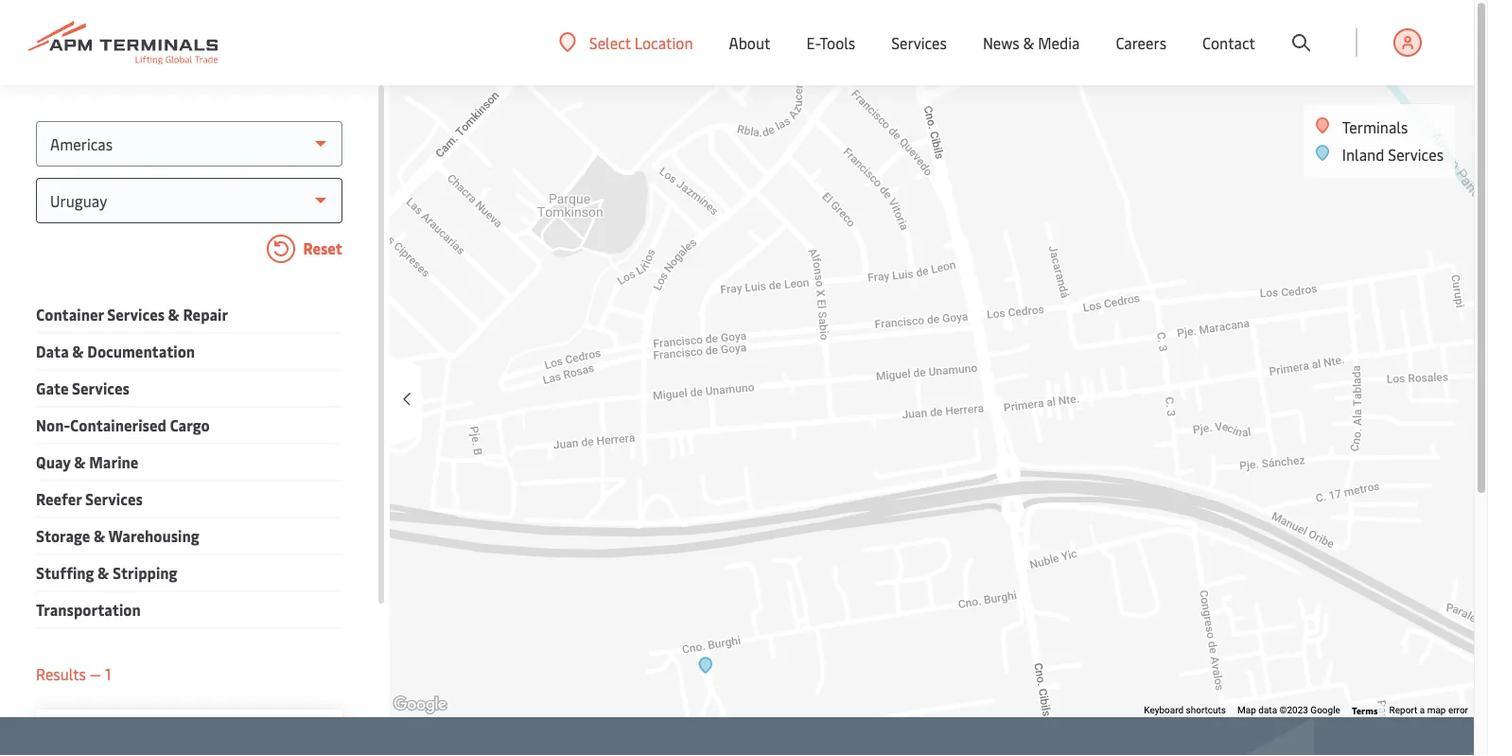 Task type: describe. For each thing, give the bounding box(es) containing it.
shortcuts
[[1186, 705, 1226, 716]]

google image
[[389, 693, 451, 717]]

reefer services button
[[36, 486, 143, 512]]

& for stripping
[[98, 562, 109, 583]]

gate services button
[[36, 376, 130, 401]]

stuffing & stripping button
[[36, 560, 177, 586]]

1
[[105, 663, 111, 684]]

location
[[635, 32, 693, 53]]

warehousing
[[108, 525, 199, 546]]

—
[[90, 663, 101, 684]]

services for inland services
[[1389, 144, 1444, 165]]

careers button
[[1116, 0, 1167, 85]]

data
[[1259, 705, 1278, 716]]

services right 'tools'
[[892, 32, 947, 53]]

container services & repair button
[[36, 302, 228, 327]]

stuffing & stripping
[[36, 562, 177, 583]]

select location button
[[559, 32, 693, 53]]

keyboard shortcuts button
[[1144, 704, 1226, 717]]

quay & marine
[[36, 451, 138, 472]]

report a map error
[[1390, 705, 1469, 716]]

a
[[1420, 705, 1425, 716]]

storage
[[36, 525, 90, 546]]

map data ©2023 google
[[1238, 705, 1341, 716]]

terms link
[[1352, 704, 1378, 717]]

terminals
[[1343, 116, 1408, 137]]

e-
[[807, 32, 820, 53]]

storage & warehousing button
[[36, 523, 199, 549]]

map
[[1428, 705, 1446, 716]]

quay & marine button
[[36, 450, 138, 475]]

report a map error link
[[1390, 705, 1469, 716]]

results — 1
[[36, 663, 111, 684]]

services for gate services
[[72, 378, 130, 398]]

tools
[[820, 32, 856, 53]]

reset button
[[36, 235, 343, 267]]

data
[[36, 341, 69, 362]]

non-containerised cargo button
[[36, 413, 210, 438]]

& left the repair
[[168, 304, 180, 325]]

select
[[589, 32, 631, 53]]

containerised
[[70, 414, 166, 435]]

transportation button
[[36, 597, 141, 623]]

news
[[983, 32, 1020, 53]]

container
[[36, 304, 104, 325]]

about button
[[729, 0, 771, 85]]

report
[[1390, 705, 1418, 716]]



Task type: locate. For each thing, give the bounding box(es) containing it.
services button
[[892, 0, 947, 85]]

& for warehousing
[[94, 525, 105, 546]]

& right stuffing
[[98, 562, 109, 583]]

careers
[[1116, 32, 1167, 53]]

repair
[[183, 304, 228, 325]]

media
[[1038, 32, 1080, 53]]

gate services
[[36, 378, 130, 398]]

contact
[[1203, 32, 1256, 53]]

services for reefer services
[[85, 488, 143, 509]]

reefer services
[[36, 488, 143, 509]]

results
[[36, 663, 86, 684]]

non-containerised cargo
[[36, 414, 210, 435]]

services for container services & repair
[[107, 304, 165, 325]]

& inside dropdown button
[[1023, 32, 1035, 53]]

services down data & documentation button
[[72, 378, 130, 398]]

quay
[[36, 451, 71, 472]]

inland services
[[1343, 144, 1444, 165]]

& for media
[[1023, 32, 1035, 53]]

e-tools
[[807, 32, 856, 53]]

& for marine
[[74, 451, 86, 472]]

news & media
[[983, 32, 1080, 53]]

©2023
[[1280, 705, 1309, 716]]

data & documentation button
[[36, 339, 195, 364]]

services
[[892, 32, 947, 53], [1389, 144, 1444, 165], [107, 304, 165, 325], [72, 378, 130, 398], [85, 488, 143, 509]]

& inside "button"
[[94, 525, 105, 546]]

inland
[[1343, 144, 1385, 165]]

storage & warehousing
[[36, 525, 199, 546]]

container services & repair
[[36, 304, 228, 325]]

documentation
[[87, 341, 195, 362]]

about
[[729, 32, 771, 53]]

& for documentation
[[72, 341, 84, 362]]

& right the news
[[1023, 32, 1035, 53]]

contact button
[[1203, 0, 1256, 85]]

gate
[[36, 378, 69, 398]]

cargo
[[170, 414, 210, 435]]

marine
[[89, 451, 138, 472]]

map
[[1238, 705, 1257, 716]]

google
[[1311, 705, 1341, 716]]

keyboard shortcuts
[[1144, 705, 1226, 716]]

stripping
[[113, 562, 177, 583]]

e-tools button
[[807, 0, 856, 85]]

& inside button
[[98, 562, 109, 583]]

keyboard
[[1144, 705, 1184, 716]]

services down terminals
[[1389, 144, 1444, 165]]

non-
[[36, 414, 70, 435]]

&
[[1023, 32, 1035, 53], [168, 304, 180, 325], [72, 341, 84, 362], [74, 451, 86, 472], [94, 525, 105, 546], [98, 562, 109, 583]]

map region
[[241, 0, 1489, 755]]

services up documentation
[[107, 304, 165, 325]]

reset
[[300, 238, 343, 258]]

terms
[[1352, 704, 1378, 717]]

& right storage
[[94, 525, 105, 546]]

error
[[1449, 705, 1469, 716]]

select location
[[589, 32, 693, 53]]

services inside button
[[85, 488, 143, 509]]

services down the marine
[[85, 488, 143, 509]]

& right data
[[72, 341, 84, 362]]

reefer
[[36, 488, 82, 509]]

transportation
[[36, 599, 141, 620]]

& right quay
[[74, 451, 86, 472]]

data & documentation
[[36, 341, 195, 362]]

news & media button
[[983, 0, 1080, 85]]

stuffing
[[36, 562, 94, 583]]



Task type: vqa. For each thing, say whether or not it's contained in the screenshot.
the 'world-'
no



